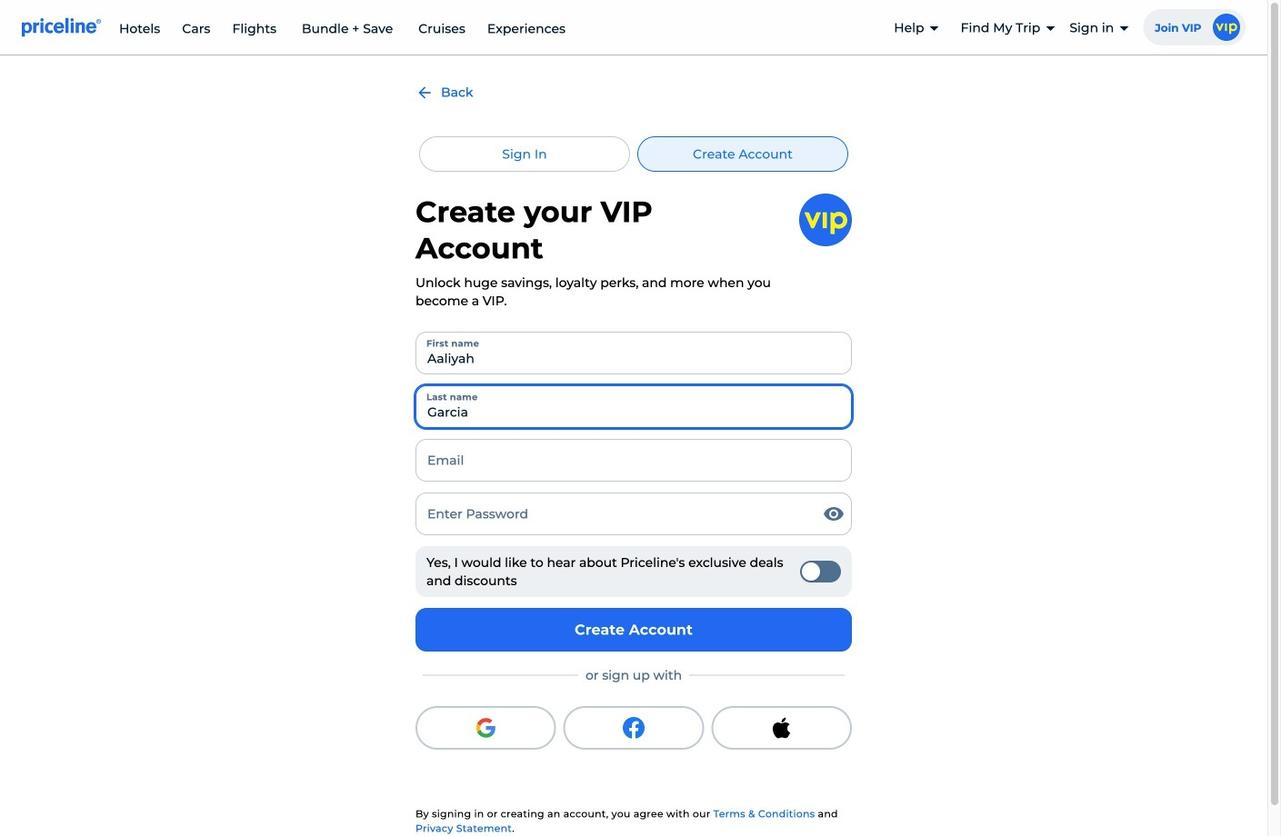 Task type: locate. For each thing, give the bounding box(es) containing it.
First name text field
[[416, 332, 852, 375]]

Last name text field
[[416, 386, 852, 428]]

tab list
[[416, 136, 852, 172]]

vip logo image
[[799, 194, 852, 246]]



Task type: describe. For each thing, give the bounding box(es) containing it.
Enter Password password field
[[416, 493, 852, 536]]

vip badge icon image
[[1213, 14, 1241, 41]]

priceline.com home image
[[22, 17, 101, 37]]

sign in with apple image
[[771, 717, 793, 739]]

sign in with google image
[[475, 717, 497, 739]]

Email text field
[[416, 439, 852, 482]]

sign in with facebook image
[[623, 717, 645, 739]]



Task type: vqa. For each thing, say whether or not it's contained in the screenshot.
VIP Badge Icon
yes



